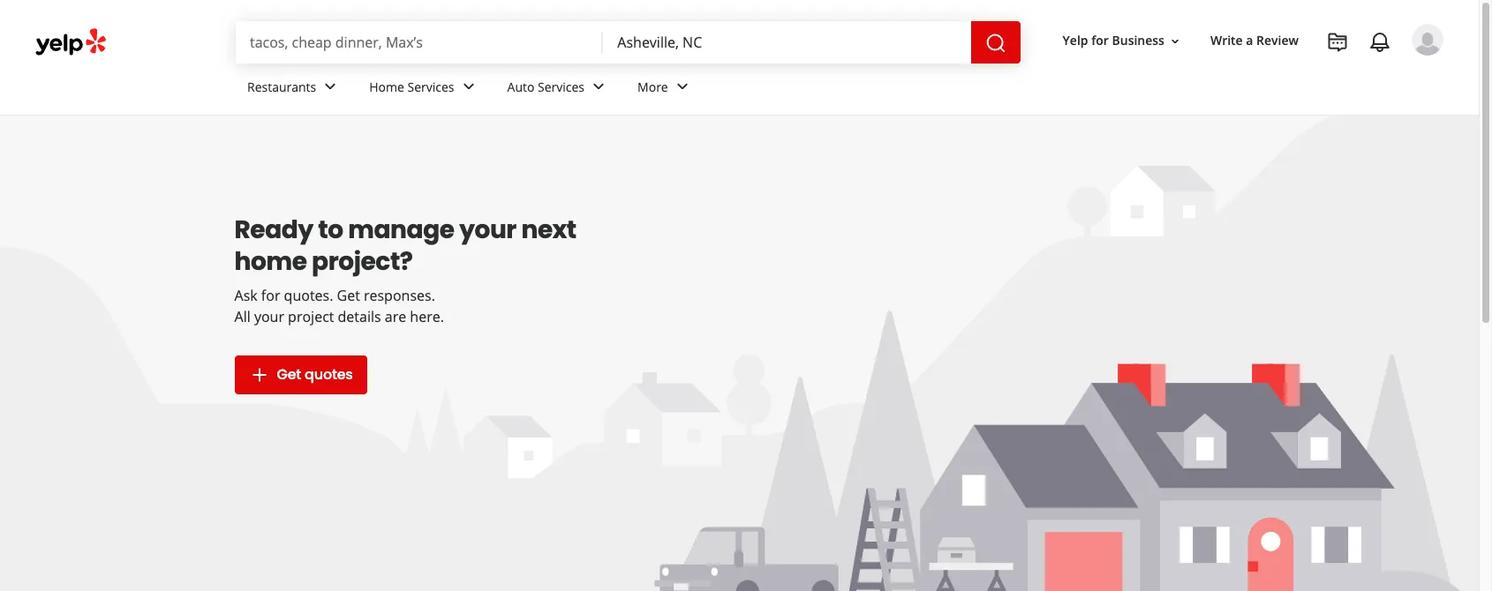 Task type: describe. For each thing, give the bounding box(es) containing it.
yelp for business button
[[1056, 25, 1190, 57]]

auto services link
[[493, 64, 624, 115]]

notifications image
[[1370, 32, 1391, 53]]

are
[[385, 307, 406, 327]]

next
[[521, 213, 577, 247]]

ask
[[234, 286, 258, 306]]

search image
[[985, 32, 1006, 54]]

manage
[[348, 213, 454, 247]]

auto services
[[507, 78, 585, 95]]

responses.
[[364, 286, 435, 306]]

services for home services
[[408, 78, 454, 95]]

yelp for business
[[1063, 32, 1165, 49]]

24 add v2 image
[[249, 365, 270, 386]]

user actions element
[[1049, 22, 1469, 131]]

yelp
[[1063, 32, 1088, 49]]

16 chevron down v2 image
[[1168, 34, 1182, 48]]

get quotes button
[[234, 356, 367, 395]]

business
[[1112, 32, 1165, 49]]

quotes.
[[284, 286, 333, 306]]

business categories element
[[233, 64, 1444, 115]]

here.
[[410, 307, 444, 327]]

write
[[1211, 32, 1243, 49]]

restaurants link
[[233, 64, 355, 115]]

ready to manage your next home project? ask for quotes. get responses. all your project details are here.
[[234, 213, 577, 327]]

ready
[[234, 213, 313, 247]]

home
[[234, 245, 307, 279]]

24 chevron down v2 image for home services
[[458, 76, 479, 98]]

a
[[1246, 32, 1254, 49]]

for inside ready to manage your next home project? ask for quotes. get responses. all your project details are here.
[[261, 286, 280, 306]]

for inside button
[[1092, 32, 1109, 49]]

all
[[234, 307, 251, 327]]

get inside ready to manage your next home project? ask for quotes. get responses. all your project details are here.
[[337, 286, 360, 306]]

none field near
[[618, 33, 957, 52]]



Task type: locate. For each thing, give the bounding box(es) containing it.
24 chevron down v2 image right "auto services"
[[588, 76, 609, 98]]

none field up home services
[[250, 33, 589, 52]]

None search field
[[236, 21, 1024, 64]]

1 horizontal spatial 24 chevron down v2 image
[[588, 76, 609, 98]]

for right ask
[[261, 286, 280, 306]]

more
[[638, 78, 668, 95]]

1 horizontal spatial your
[[459, 213, 517, 247]]

restaurants
[[247, 78, 316, 95]]

24 chevron down v2 image inside restaurants link
[[320, 76, 341, 98]]

0 horizontal spatial none field
[[250, 33, 589, 52]]

auto
[[507, 78, 535, 95]]

none field find
[[250, 33, 589, 52]]

0 horizontal spatial services
[[408, 78, 454, 95]]

24 chevron down v2 image right restaurants at the left
[[320, 76, 341, 98]]

24 chevron down v2 image inside more link
[[672, 76, 693, 98]]

1 vertical spatial get
[[277, 365, 301, 385]]

write a review
[[1211, 32, 1299, 49]]

1 horizontal spatial for
[[1092, 32, 1109, 49]]

0 horizontal spatial for
[[261, 286, 280, 306]]

get right the 24 add v2 image on the left bottom of the page
[[277, 365, 301, 385]]

none field up "business categories" element
[[618, 33, 957, 52]]

to
[[318, 213, 343, 247]]

services
[[408, 78, 454, 95], [538, 78, 585, 95]]

24 chevron down v2 image for auto services
[[588, 76, 609, 98]]

write a review link
[[1204, 25, 1306, 57]]

0 vertical spatial for
[[1092, 32, 1109, 49]]

your left next at top
[[459, 213, 517, 247]]

your
[[459, 213, 517, 247], [254, 307, 284, 327]]

home services
[[369, 78, 454, 95]]

24 chevron down v2 image inside the home services link
[[458, 76, 479, 98]]

more link
[[624, 64, 707, 115]]

Find text field
[[250, 33, 589, 52]]

1 horizontal spatial services
[[538, 78, 585, 95]]

details
[[338, 307, 381, 327]]

2 services from the left
[[538, 78, 585, 95]]

get quotes
[[277, 365, 353, 385]]

cj b. image
[[1412, 24, 1444, 56]]

0 horizontal spatial 24 chevron down v2 image
[[320, 76, 341, 98]]

project?
[[312, 245, 413, 279]]

2 24 chevron down v2 image from the left
[[672, 76, 693, 98]]

24 chevron down v2 image left auto on the top left of the page
[[458, 76, 479, 98]]

2 24 chevron down v2 image from the left
[[588, 76, 609, 98]]

1 horizontal spatial none field
[[618, 33, 957, 52]]

None field
[[250, 33, 589, 52], [618, 33, 957, 52]]

0 horizontal spatial 24 chevron down v2 image
[[458, 76, 479, 98]]

24 chevron down v2 image for restaurants
[[320, 76, 341, 98]]

24 chevron down v2 image
[[320, 76, 341, 98], [588, 76, 609, 98]]

1 horizontal spatial 24 chevron down v2 image
[[672, 76, 693, 98]]

quotes
[[305, 365, 353, 385]]

services right auto on the top left of the page
[[538, 78, 585, 95]]

1 vertical spatial for
[[261, 286, 280, 306]]

review
[[1257, 32, 1299, 49]]

1 24 chevron down v2 image from the left
[[458, 76, 479, 98]]

0 vertical spatial get
[[337, 286, 360, 306]]

projects image
[[1327, 32, 1349, 53]]

0 horizontal spatial get
[[277, 365, 301, 385]]

get up details
[[337, 286, 360, 306]]

1 24 chevron down v2 image from the left
[[320, 76, 341, 98]]

2 none field from the left
[[618, 33, 957, 52]]

project
[[288, 307, 334, 327]]

services for auto services
[[538, 78, 585, 95]]

1 none field from the left
[[250, 33, 589, 52]]

home services link
[[355, 64, 493, 115]]

1 horizontal spatial get
[[337, 286, 360, 306]]

get inside button
[[277, 365, 301, 385]]

1 services from the left
[[408, 78, 454, 95]]

get
[[337, 286, 360, 306], [277, 365, 301, 385]]

24 chevron down v2 image inside 'auto services' link
[[588, 76, 609, 98]]

24 chevron down v2 image right more
[[672, 76, 693, 98]]

0 vertical spatial your
[[459, 213, 517, 247]]

1 vertical spatial your
[[254, 307, 284, 327]]

services right home
[[408, 78, 454, 95]]

Near text field
[[618, 33, 957, 52]]

for right yelp
[[1092, 32, 1109, 49]]

0 horizontal spatial your
[[254, 307, 284, 327]]

home
[[369, 78, 404, 95]]

24 chevron down v2 image
[[458, 76, 479, 98], [672, 76, 693, 98]]

your right all at the bottom left of page
[[254, 307, 284, 327]]

24 chevron down v2 image for more
[[672, 76, 693, 98]]

for
[[1092, 32, 1109, 49], [261, 286, 280, 306]]



Task type: vqa. For each thing, say whether or not it's contained in the screenshot.
The Get to the right
yes



